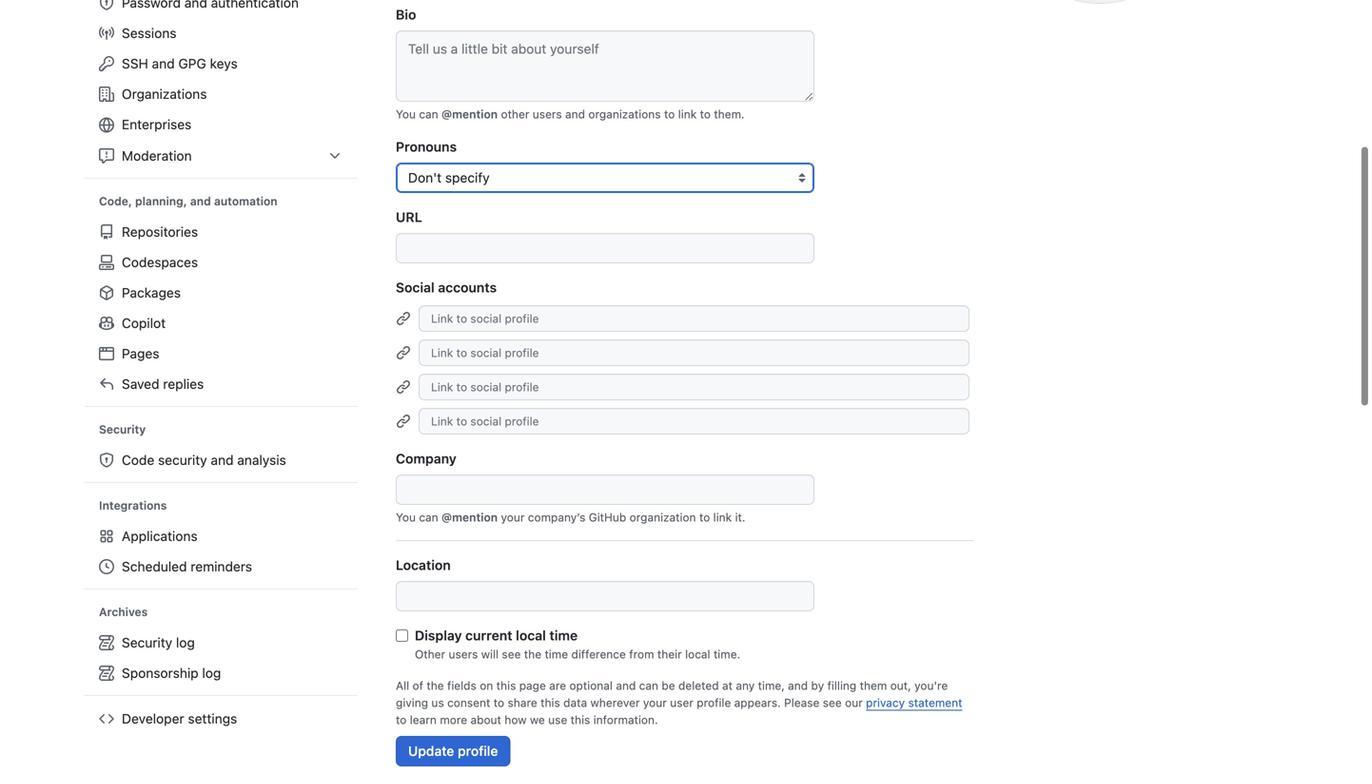 Task type: vqa. For each thing, say whether or not it's contained in the screenshot.
CODE link
no



Task type: describe. For each thing, give the bounding box(es) containing it.
code
[[122, 453, 154, 468]]

1 shield lock image from the top
[[99, 0, 114, 10]]

code security and analysis link
[[91, 446, 350, 476]]

privacy
[[866, 697, 905, 710]]

package image
[[99, 286, 114, 301]]

security for security log
[[122, 635, 173, 651]]

fields
[[447, 680, 477, 693]]

sponsorship log
[[122, 666, 221, 682]]

wherever
[[591, 697, 640, 710]]

Display current local time checkbox
[[396, 630, 408, 642]]

sponsorship
[[122, 666, 199, 682]]

security
[[158, 453, 207, 468]]

share
[[508, 697, 538, 710]]

analysis
[[237, 453, 286, 468]]

out,
[[891, 680, 912, 693]]

log for sponsorship log
[[202, 666, 221, 682]]

codespaces image
[[99, 255, 114, 270]]

Company text field
[[396, 475, 815, 505]]

planning,
[[135, 195, 187, 208]]

use
[[548, 714, 568, 727]]

integrations list
[[91, 522, 350, 583]]

copilot link
[[91, 308, 350, 339]]

we
[[530, 714, 545, 727]]

time,
[[758, 680, 785, 693]]

link to social profile text field for second social account icon from the bottom of the page
[[419, 340, 970, 366]]

link to social profile text field for 1st social account icon
[[419, 305, 970, 332]]

profile inside button
[[458, 744, 498, 760]]

deleted
[[679, 680, 719, 693]]

URL text field
[[396, 233, 815, 264]]

giving
[[396, 697, 428, 710]]

information.
[[594, 714, 658, 727]]

statement
[[909, 697, 963, 710]]

difference
[[572, 648, 626, 662]]

Bio text field
[[396, 30, 815, 102]]

applications
[[122, 529, 198, 545]]

sessions
[[122, 25, 177, 41]]

bio
[[396, 7, 416, 22]]

enterprises
[[122, 117, 192, 132]]

log image for sponsorship
[[99, 666, 114, 682]]

to left them. at the right top of the page
[[700, 107, 711, 121]]

1 horizontal spatial this
[[541, 697, 561, 710]]

pages
[[122, 346, 159, 362]]

packages
[[122, 285, 181, 301]]

organizations
[[122, 86, 207, 102]]

0 horizontal spatial this
[[497, 680, 516, 693]]

settings
[[188, 712, 237, 727]]

enterprises link
[[91, 109, 350, 141]]

the inside all of the fields on this page are optional and can be deleted at any                   time, and by filling them out, you're giving us consent to share this                   data wherever your user profile appears. please see our
[[427, 680, 444, 693]]

copilot image
[[99, 316, 114, 331]]

see inside all of the fields on this page are optional and can be deleted at any                   time, and by filling them out, you're giving us consent to share this                   data wherever your user profile appears. please see our
[[823, 697, 842, 710]]

Location text field
[[396, 582, 815, 612]]

optional
[[570, 680, 613, 693]]

integrations
[[99, 499, 167, 513]]

link for bio
[[678, 107, 697, 121]]

saved replies
[[122, 376, 204, 392]]

their
[[658, 648, 682, 662]]

ssh and gpg keys
[[122, 56, 238, 71]]

3 social account image from the top
[[396, 414, 411, 429]]

them
[[860, 680, 888, 693]]

replies
[[163, 376, 204, 392]]

sessions link
[[91, 18, 350, 49]]

and up please
[[788, 680, 808, 693]]

keys
[[210, 56, 238, 71]]

archives
[[99, 606, 148, 619]]

are
[[549, 680, 567, 693]]

can for company
[[419, 511, 439, 524]]

them.
[[714, 107, 745, 121]]

2 social account image from the top
[[396, 345, 411, 361]]

display current local time other users will see the time difference from their local time.
[[415, 628, 741, 662]]

privacy statement to learn more about how we use this information.
[[396, 697, 963, 727]]

be
[[662, 680, 676, 693]]

pages link
[[91, 339, 350, 369]]

organizations
[[589, 107, 661, 121]]

access list
[[91, 0, 350, 171]]

from
[[630, 648, 655, 662]]

log image for security
[[99, 636, 114, 651]]

us
[[432, 697, 444, 710]]

scheduled
[[122, 559, 187, 575]]

social account image
[[396, 380, 411, 395]]

0 vertical spatial your
[[501, 511, 525, 524]]

copilot
[[122, 316, 166, 331]]

1 social account image from the top
[[396, 311, 411, 326]]

1 vertical spatial local
[[686, 648, 711, 662]]

broadcast image
[[99, 26, 114, 41]]

accounts
[[438, 280, 497, 295]]

other
[[415, 648, 446, 662]]

github
[[589, 511, 627, 524]]

users inside display current local time other users will see the time difference from their local time.
[[449, 648, 478, 662]]

profile inside all of the fields on this page are optional and can be deleted at any                   time, and by filling them out, you're giving us consent to share this                   data wherever your user profile appears. please see our
[[697, 697, 731, 710]]

applications link
[[91, 522, 350, 552]]

organization
[[630, 511, 696, 524]]

codespaces link
[[91, 248, 350, 278]]

filling
[[828, 680, 857, 693]]

and left analysis
[[211, 453, 234, 468]]

code, planning, and automation list
[[91, 217, 350, 400]]

and inside access list
[[152, 56, 175, 71]]

automation
[[214, 195, 278, 208]]

current
[[466, 628, 513, 644]]

scheduled reminders link
[[91, 552, 350, 583]]

to right organizations
[[664, 107, 675, 121]]

about
[[471, 714, 502, 727]]

browser image
[[99, 347, 114, 362]]

code, planning, and automation
[[99, 195, 278, 208]]

repo image
[[99, 225, 114, 240]]

0 vertical spatial time
[[550, 628, 578, 644]]

link to social profile text field for 1st social account icon from the bottom
[[419, 408, 970, 435]]



Task type: locate. For each thing, give the bounding box(es) containing it.
2 log image from the top
[[99, 666, 114, 682]]

your
[[501, 511, 525, 524], [643, 697, 667, 710]]

and up repositories link
[[190, 195, 211, 208]]

security inside 'archives' list
[[122, 635, 173, 651]]

organizations link
[[91, 79, 350, 109]]

developer settings link
[[91, 704, 350, 735]]

consent
[[448, 697, 491, 710]]

see inside display current local time other users will see the time difference from their local time.
[[502, 648, 521, 662]]

1 vertical spatial log image
[[99, 666, 114, 682]]

data
[[564, 697, 587, 710]]

globe image
[[99, 118, 114, 133]]

0 vertical spatial can
[[419, 107, 439, 121]]

code,
[[99, 195, 132, 208]]

security for security
[[99, 423, 146, 436]]

security up sponsorship
[[122, 635, 173, 651]]

profile
[[697, 697, 731, 710], [458, 744, 498, 760]]

see right will
[[502, 648, 521, 662]]

at
[[723, 680, 733, 693]]

Link to social profile text field
[[419, 305, 970, 332], [419, 340, 970, 366], [419, 374, 970, 401], [419, 408, 970, 435]]

and right ssh
[[152, 56, 175, 71]]

on
[[480, 680, 493, 693]]

can inside all of the fields on this page are optional and can be deleted at any                   time, and by filling them out, you're giving us consent to share this                   data wherever your user profile appears. please see our
[[639, 680, 659, 693]]

0 vertical spatial social account image
[[396, 311, 411, 326]]

security up code
[[99, 423, 146, 436]]

see down filling
[[823, 697, 842, 710]]

security log link
[[91, 628, 350, 659]]

2 vertical spatial this
[[571, 714, 591, 727]]

0 vertical spatial log
[[176, 635, 195, 651]]

link left them. at the right top of the page
[[678, 107, 697, 121]]

company
[[396, 451, 457, 467]]

social account image up social account image
[[396, 345, 411, 361]]

0 horizontal spatial the
[[427, 680, 444, 693]]

1 horizontal spatial local
[[686, 648, 711, 662]]

repositories
[[122, 224, 198, 240]]

the
[[524, 648, 542, 662], [427, 680, 444, 693]]

log image up code image
[[99, 666, 114, 682]]

1 vertical spatial your
[[643, 697, 667, 710]]

developer settings
[[122, 712, 237, 727]]

update
[[408, 744, 454, 760]]

it.
[[735, 511, 746, 524]]

code security and analysis
[[122, 453, 286, 468]]

your left 'company's'
[[501, 511, 525, 524]]

1 vertical spatial shield lock image
[[99, 453, 114, 468]]

update profile
[[408, 744, 498, 760]]

@mention
[[442, 107, 498, 121], [442, 511, 498, 524]]

of
[[413, 680, 424, 693]]

link
[[678, 107, 697, 121], [714, 511, 732, 524]]

scheduled reminders
[[122, 559, 252, 575]]

1 horizontal spatial the
[[524, 648, 542, 662]]

social
[[396, 280, 435, 295]]

3 link to social profile text field from the top
[[419, 374, 970, 401]]

1 log image from the top
[[99, 636, 114, 651]]

0 vertical spatial link
[[678, 107, 697, 121]]

0 horizontal spatial local
[[516, 628, 546, 644]]

apps image
[[99, 529, 114, 545]]

you for company
[[396, 511, 416, 524]]

1 you from the top
[[396, 107, 416, 121]]

log up sponsorship log
[[176, 635, 195, 651]]

2 horizontal spatial this
[[571, 714, 591, 727]]

moderation
[[122, 148, 192, 164]]

0 vertical spatial security
[[99, 423, 146, 436]]

codespaces
[[122, 255, 198, 270]]

log
[[176, 635, 195, 651], [202, 666, 221, 682]]

1 vertical spatial link
[[714, 511, 732, 524]]

0 horizontal spatial profile
[[458, 744, 498, 760]]

more
[[440, 714, 468, 727]]

1 vertical spatial social account image
[[396, 345, 411, 361]]

the up page
[[524, 648, 542, 662]]

to down giving
[[396, 714, 407, 727]]

other
[[501, 107, 530, 121]]

1 horizontal spatial link
[[714, 511, 732, 524]]

clock image
[[99, 560, 114, 575]]

1 vertical spatial log
[[202, 666, 221, 682]]

sponsorship log link
[[91, 659, 350, 689]]

shield lock image inside code security and analysis link
[[99, 453, 114, 468]]

archives list
[[91, 628, 350, 689]]

1 horizontal spatial your
[[643, 697, 667, 710]]

all of the fields on this page are optional and can be deleted at any                   time, and by filling them out, you're giving us consent to share this                   data wherever your user profile appears. please see our
[[396, 680, 948, 710]]

0 vertical spatial @mention
[[442, 107, 498, 121]]

0 vertical spatial users
[[533, 107, 562, 121]]

to inside all of the fields on this page are optional and can be deleted at any                   time, and by filling them out, you're giving us consent to share this                   data wherever your user profile appears. please see our
[[494, 697, 505, 710]]

@mention left other
[[442, 107, 498, 121]]

1 vertical spatial you
[[396, 511, 416, 524]]

1 horizontal spatial see
[[823, 697, 842, 710]]

can
[[419, 107, 439, 121], [419, 511, 439, 524], [639, 680, 659, 693]]

how
[[505, 714, 527, 727]]

0 vertical spatial shield lock image
[[99, 0, 114, 10]]

2 shield lock image from the top
[[99, 453, 114, 468]]

can up "pronouns"
[[419, 107, 439, 121]]

gpg
[[178, 56, 206, 71]]

@mention for bio
[[442, 107, 498, 121]]

you up location
[[396, 511, 416, 524]]

0 vertical spatial see
[[502, 648, 521, 662]]

security log
[[122, 635, 195, 651]]

social accounts
[[396, 280, 497, 295]]

0 horizontal spatial your
[[501, 511, 525, 524]]

this right on
[[497, 680, 516, 693]]

1 vertical spatial profile
[[458, 744, 498, 760]]

by
[[812, 680, 825, 693]]

the up us
[[427, 680, 444, 693]]

your inside all of the fields on this page are optional and can be deleted at any                   time, and by filling them out, you're giving us consent to share this                   data wherever your user profile appears. please see our
[[643, 697, 667, 710]]

can left "be"
[[639, 680, 659, 693]]

1 @mention from the top
[[442, 107, 498, 121]]

company's
[[528, 511, 586, 524]]

profile down the "about"
[[458, 744, 498, 760]]

2 you from the top
[[396, 511, 416, 524]]

local right current
[[516, 628, 546, 644]]

code image
[[99, 712, 114, 727]]

to up the "about"
[[494, 697, 505, 710]]

0 vertical spatial log image
[[99, 636, 114, 651]]

see
[[502, 648, 521, 662], [823, 697, 842, 710]]

this down data
[[571, 714, 591, 727]]

users right other
[[533, 107, 562, 121]]

to
[[664, 107, 675, 121], [700, 107, 711, 121], [700, 511, 710, 524], [494, 697, 505, 710], [396, 714, 407, 727]]

social account image down the social
[[396, 311, 411, 326]]

url
[[396, 209, 422, 225]]

time up are on the left of the page
[[545, 648, 568, 662]]

1 vertical spatial this
[[541, 697, 561, 710]]

0 horizontal spatial users
[[449, 648, 478, 662]]

location
[[396, 558, 451, 573]]

will
[[481, 648, 499, 662]]

to inside privacy statement to learn more about how we use this information.
[[396, 714, 407, 727]]

social account image down social account image
[[396, 414, 411, 429]]

and left organizations
[[566, 107, 586, 121]]

2 vertical spatial social account image
[[396, 414, 411, 429]]

key image
[[99, 56, 114, 71]]

all
[[396, 680, 410, 693]]

you're
[[915, 680, 948, 693]]

1 vertical spatial the
[[427, 680, 444, 693]]

you can @mention other users and                     organizations to link to them.
[[396, 107, 745, 121]]

the inside display current local time other users will see the time difference from their local time.
[[524, 648, 542, 662]]

0 vertical spatial this
[[497, 680, 516, 693]]

1 horizontal spatial log
[[202, 666, 221, 682]]

time up 'difference'
[[550, 628, 578, 644]]

packages link
[[91, 278, 350, 308]]

users left will
[[449, 648, 478, 662]]

moderation button
[[91, 141, 350, 171]]

shield lock image up broadcast image
[[99, 0, 114, 10]]

display
[[415, 628, 462, 644]]

1 vertical spatial users
[[449, 648, 478, 662]]

you up "pronouns"
[[396, 107, 416, 121]]

social account image
[[396, 311, 411, 326], [396, 345, 411, 361], [396, 414, 411, 429]]

your down "be"
[[643, 697, 667, 710]]

@mention for company
[[442, 511, 498, 524]]

0 vertical spatial local
[[516, 628, 546, 644]]

link left it. at bottom
[[714, 511, 732, 524]]

can up location
[[419, 511, 439, 524]]

log image
[[99, 636, 114, 651], [99, 666, 114, 682]]

organization image
[[99, 87, 114, 102]]

profile down at
[[697, 697, 731, 710]]

time
[[550, 628, 578, 644], [545, 648, 568, 662]]

1 horizontal spatial users
[[533, 107, 562, 121]]

1 link to social profile text field from the top
[[419, 305, 970, 332]]

repositories link
[[91, 217, 350, 248]]

0 horizontal spatial link
[[678, 107, 697, 121]]

shield lock image left code
[[99, 453, 114, 468]]

ssh and gpg keys link
[[91, 49, 350, 79]]

any
[[736, 680, 755, 693]]

1 vertical spatial see
[[823, 697, 842, 710]]

to left it. at bottom
[[700, 511, 710, 524]]

please
[[785, 697, 820, 710]]

you for bio
[[396, 107, 416, 121]]

ssh
[[122, 56, 148, 71]]

log image down archives
[[99, 636, 114, 651]]

link for company
[[714, 511, 732, 524]]

this down are on the left of the page
[[541, 697, 561, 710]]

0 horizontal spatial log
[[176, 635, 195, 651]]

1 vertical spatial time
[[545, 648, 568, 662]]

and up wherever
[[616, 680, 636, 693]]

reply image
[[99, 377, 114, 392]]

@mention up location
[[442, 511, 498, 524]]

log for security log
[[176, 635, 195, 651]]

2 link to social profile text field from the top
[[419, 340, 970, 366]]

you can @mention your company's github                         organization to link it.
[[396, 511, 746, 524]]

4 link to social profile text field from the top
[[419, 408, 970, 435]]

local right their
[[686, 648, 711, 662]]

developer
[[122, 712, 184, 727]]

page
[[520, 680, 546, 693]]

1 vertical spatial can
[[419, 511, 439, 524]]

this inside privacy statement to learn more about how we use this information.
[[571, 714, 591, 727]]

1 vertical spatial security
[[122, 635, 173, 651]]

saved
[[122, 376, 159, 392]]

0 horizontal spatial see
[[502, 648, 521, 662]]

privacy statement link
[[866, 697, 963, 710]]

can for bio
[[419, 107, 439, 121]]

2 vertical spatial can
[[639, 680, 659, 693]]

1 vertical spatial @mention
[[442, 511, 498, 524]]

0 vertical spatial you
[[396, 107, 416, 121]]

pronouns
[[396, 139, 457, 155]]

time.
[[714, 648, 741, 662]]

link to social profile text field for social account image
[[419, 374, 970, 401]]

0 vertical spatial profile
[[697, 697, 731, 710]]

reminders
[[191, 559, 252, 575]]

1 horizontal spatial profile
[[697, 697, 731, 710]]

security
[[99, 423, 146, 436], [122, 635, 173, 651]]

0 vertical spatial the
[[524, 648, 542, 662]]

2 @mention from the top
[[442, 511, 498, 524]]

shield lock image
[[99, 0, 114, 10], [99, 453, 114, 468]]

local
[[516, 628, 546, 644], [686, 648, 711, 662]]

log down "security log" link
[[202, 666, 221, 682]]



